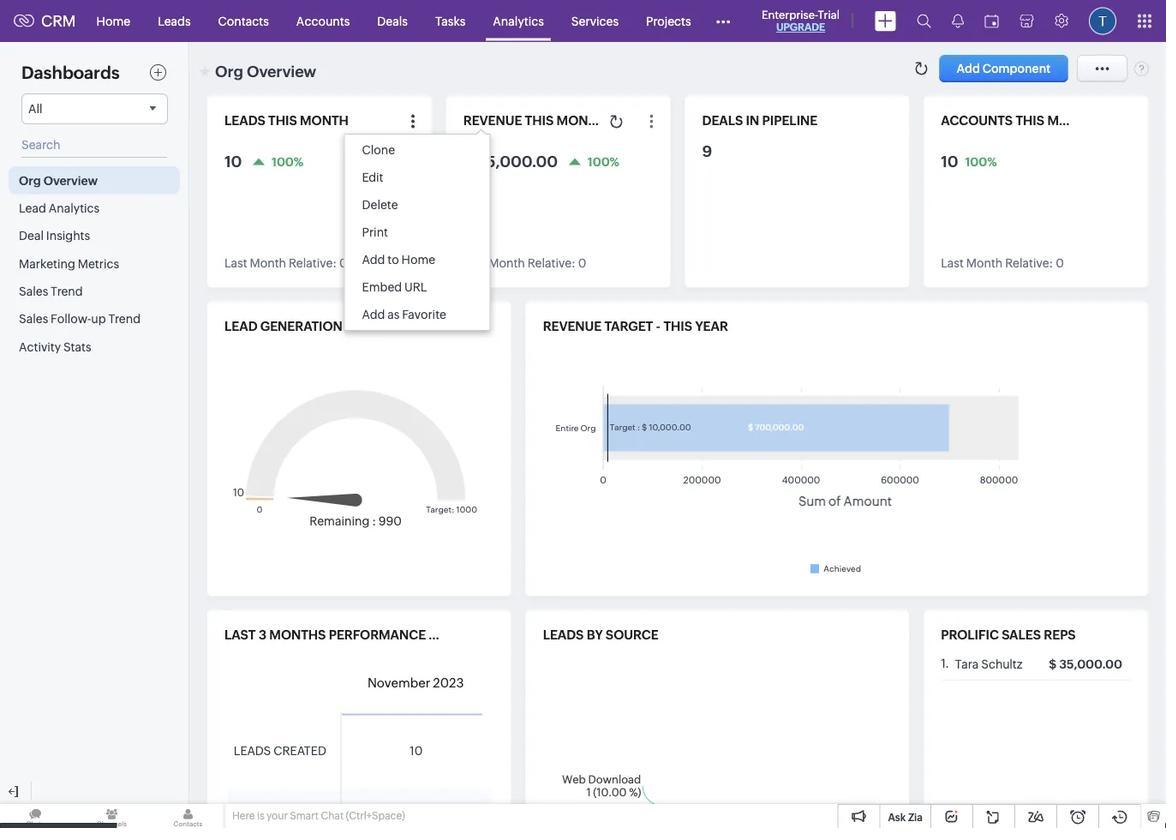 Task type: describe. For each thing, give the bounding box(es) containing it.
month for revenue this month
[[557, 113, 606, 128]]

to
[[388, 253, 399, 267]]

3
[[259, 628, 267, 643]]

here
[[232, 810, 255, 822]]

activity
[[19, 340, 61, 354]]

november 2023
[[368, 676, 464, 691]]

chats image
[[0, 804, 70, 828]]

insights
[[46, 229, 90, 243]]

create menu element
[[865, 0, 907, 42]]

1. tara schultz
[[942, 657, 1023, 671]]

sales for sales follow-up trend
[[19, 312, 48, 326]]

as
[[388, 308, 400, 322]]

crm link
[[14, 12, 76, 30]]

ask
[[889, 812, 907, 823]]

100% for $ 35,000.00
[[588, 155, 620, 168]]

1.
[[942, 657, 950, 671]]

0 vertical spatial 35,000.00
[[477, 153, 558, 170]]

0 vertical spatial analytics
[[493, 14, 544, 28]]

reps
[[1045, 628, 1077, 643]]

month for accounts this month
[[1048, 113, 1097, 128]]

deal insights link
[[9, 222, 180, 250]]

1 - from the left
[[397, 319, 402, 334]]

monitor
[[429, 628, 490, 643]]

search element
[[907, 0, 942, 42]]

profile image
[[1090, 7, 1117, 35]]

contacts link
[[205, 0, 283, 42]]

lead generation target - this year
[[225, 319, 469, 334]]

print
[[362, 225, 388, 239]]

3 month from the left
[[967, 256, 1003, 270]]

performance
[[329, 628, 426, 643]]

this for accounts
[[1016, 113, 1045, 128]]

0 horizontal spatial overview
[[43, 173, 98, 187]]

accounts link
[[283, 0, 364, 42]]

2023
[[433, 676, 464, 691]]

enterprise-trial upgrade
[[762, 8, 840, 33]]

prolific sales reps
[[942, 628, 1077, 643]]

signals element
[[942, 0, 975, 42]]

tara
[[956, 657, 979, 671]]

All field
[[21, 93, 168, 124]]

enterprise-
[[762, 8, 818, 21]]

stats
[[63, 340, 91, 354]]

3 0 from the left
[[1056, 256, 1065, 270]]

channels image
[[76, 804, 147, 828]]

1 vertical spatial $ 35,000.00
[[1050, 657, 1123, 671]]

months
[[270, 628, 326, 643]]

help image
[[1135, 61, 1150, 76]]

0 vertical spatial trend
[[51, 284, 83, 298]]

dashboards
[[21, 63, 120, 83]]

chat
[[321, 810, 344, 822]]

embed
[[362, 280, 402, 294]]

10 100%
[[942, 153, 998, 170]]

contacts
[[218, 14, 269, 28]]

marketing metrics
[[19, 257, 119, 270]]

lead analytics link
[[9, 194, 180, 222]]

1 horizontal spatial 35,000.00
[[1060, 657, 1123, 671]]

deal
[[19, 229, 44, 243]]

0 horizontal spatial org overview
[[19, 173, 98, 187]]

month for leads this month
[[300, 113, 349, 128]]

last month relative: 0 for $ 35,000.00
[[464, 256, 587, 270]]

services link
[[558, 0, 633, 42]]

1 horizontal spatial $
[[1050, 657, 1057, 671]]

tasks link
[[422, 0, 480, 42]]

accounts
[[942, 113, 1014, 128]]

org overview link
[[9, 166, 180, 194]]

prolific
[[942, 628, 1000, 643]]

home link
[[83, 0, 144, 42]]

deals link
[[364, 0, 422, 42]]

month for 10
[[250, 256, 286, 270]]

achieved
[[824, 564, 862, 574]]

this for revenue
[[525, 113, 554, 128]]

sales trend link
[[9, 277, 180, 305]]

sales
[[1002, 628, 1042, 643]]

lead analytics
[[19, 201, 100, 215]]

search image
[[917, 14, 932, 28]]

1 target from the left
[[346, 319, 394, 334]]

accounts this month
[[942, 113, 1097, 128]]

schultz
[[982, 657, 1023, 671]]

profile element
[[1079, 0, 1127, 42]]

november
[[368, 676, 431, 691]]

0 for $ 35,000.00
[[578, 256, 587, 270]]

2 target from the left
[[605, 319, 654, 334]]

sales follow-up trend link
[[9, 305, 180, 333]]

leads this month
[[225, 113, 349, 128]]

1 horizontal spatial org overview
[[215, 63, 317, 80]]

deal insights
[[19, 229, 90, 243]]

edit
[[362, 171, 384, 184]]

(ctrl+space)
[[346, 810, 405, 822]]

0 vertical spatial overview
[[247, 63, 317, 80]]

signals image
[[953, 14, 965, 28]]

revenue this month
[[464, 113, 606, 128]]

smart
[[290, 810, 319, 822]]



Task type: locate. For each thing, give the bounding box(es) containing it.
accounts
[[297, 14, 350, 28]]

org overview up lead analytics
[[19, 173, 98, 187]]

1 horizontal spatial 0
[[578, 256, 587, 270]]

1 horizontal spatial target
[[605, 319, 654, 334]]

month
[[300, 113, 349, 128], [557, 113, 606, 128], [1048, 113, 1097, 128]]

-
[[397, 319, 402, 334], [656, 319, 661, 334]]

1 month from the left
[[250, 256, 286, 270]]

org up lead
[[19, 173, 41, 187]]

leads link
[[144, 0, 205, 42]]

target
[[346, 319, 394, 334], [605, 319, 654, 334]]

embed url
[[362, 280, 427, 294]]

projects
[[646, 14, 692, 28]]

1 vertical spatial 35,000.00
[[1060, 657, 1123, 671]]

0 vertical spatial $
[[464, 153, 473, 170]]

0 horizontal spatial trend
[[51, 284, 83, 298]]

0 horizontal spatial last month relative: 0
[[225, 256, 348, 270]]

add left to
[[362, 253, 385, 267]]

0 horizontal spatial 10
[[225, 153, 242, 170]]

1 horizontal spatial trend
[[108, 312, 141, 326]]

2 horizontal spatial 100%
[[966, 155, 998, 168]]

1 horizontal spatial org
[[215, 63, 243, 80]]

1 horizontal spatial $ 35,000.00
[[1050, 657, 1123, 671]]

3 last month relative: 0 from the left
[[942, 256, 1065, 270]]

create menu image
[[875, 11, 897, 31]]

created
[[274, 744, 327, 757]]

0 horizontal spatial target
[[346, 319, 394, 334]]

all
[[28, 102, 42, 116]]

add for add to home
[[362, 253, 385, 267]]

0 vertical spatial $ 35,000.00
[[464, 153, 558, 170]]

analytics
[[493, 14, 544, 28], [49, 201, 100, 215]]

0 horizontal spatial 100%
[[272, 155, 304, 168]]

deals in pipeline
[[703, 113, 818, 128]]

0 vertical spatial org overview
[[215, 63, 317, 80]]

1 vertical spatial leads
[[543, 628, 584, 643]]

1 sales from the top
[[19, 284, 48, 298]]

follow-
[[51, 312, 91, 326]]

3 month from the left
[[1048, 113, 1097, 128]]

org
[[215, 63, 243, 80], [19, 173, 41, 187]]

zia
[[909, 812, 923, 823]]

100%
[[272, 155, 304, 168], [588, 155, 620, 168], [966, 155, 998, 168]]

0 horizontal spatial $
[[464, 153, 473, 170]]

your
[[267, 810, 288, 822]]

url
[[405, 280, 427, 294]]

1 horizontal spatial year
[[696, 319, 729, 334]]

1 year from the left
[[436, 319, 469, 334]]

35,000.00 down reps
[[1060, 657, 1123, 671]]

1 horizontal spatial last
[[464, 256, 486, 270]]

services
[[572, 14, 619, 28]]

0 vertical spatial home
[[97, 14, 130, 28]]

1 add from the top
[[362, 253, 385, 267]]

last 3 months performance monitor
[[225, 628, 490, 643]]

leads created
[[234, 744, 327, 757]]

2 add from the top
[[362, 308, 385, 322]]

2 month from the left
[[557, 113, 606, 128]]

2 horizontal spatial relative:
[[1006, 256, 1054, 270]]

this for leads
[[268, 113, 297, 128]]

10 down leads this month
[[225, 153, 242, 170]]

100% down leads this month
[[272, 155, 304, 168]]

sales for sales trend
[[19, 284, 48, 298]]

1 vertical spatial revenue
[[543, 319, 602, 334]]

1 horizontal spatial last month relative: 0
[[464, 256, 587, 270]]

leads
[[158, 14, 191, 28]]

1 horizontal spatial -
[[656, 319, 661, 334]]

2 last from the left
[[464, 256, 486, 270]]

trend down marketing metrics
[[51, 284, 83, 298]]

sales up activity
[[19, 312, 48, 326]]

1 vertical spatial trend
[[108, 312, 141, 326]]

0 horizontal spatial analytics
[[49, 201, 100, 215]]

lead
[[225, 319, 258, 334]]

home
[[97, 14, 130, 28], [402, 253, 436, 267]]

2 horizontal spatial last month relative: 0
[[942, 256, 1065, 270]]

add as favorite
[[362, 308, 447, 322]]

org overview
[[215, 63, 317, 80], [19, 173, 98, 187]]

1 last from the left
[[225, 256, 247, 270]]

relative:
[[289, 256, 337, 270], [528, 256, 576, 270], [1006, 256, 1054, 270]]

by
[[587, 628, 603, 643]]

revenue for revenue target - this year
[[543, 319, 602, 334]]

1 month from the left
[[300, 113, 349, 128]]

0 horizontal spatial month
[[250, 256, 286, 270]]

1 100% from the left
[[272, 155, 304, 168]]

10 down the accounts
[[942, 153, 959, 170]]

projects link
[[633, 0, 705, 42]]

pipeline
[[763, 113, 818, 128]]

org down "contacts" link
[[215, 63, 243, 80]]

100% down revenue this month
[[588, 155, 620, 168]]

add for add as favorite
[[362, 308, 385, 322]]

overview up lead analytics
[[43, 173, 98, 187]]

revenue target - this year
[[543, 319, 729, 334]]

2 horizontal spatial 10
[[942, 153, 959, 170]]

crm
[[41, 12, 76, 30]]

lead
[[19, 201, 46, 215]]

1 relative: from the left
[[289, 256, 337, 270]]

2 relative: from the left
[[528, 256, 576, 270]]

sales down the marketing
[[19, 284, 48, 298]]

1 horizontal spatial month
[[557, 113, 606, 128]]

1 vertical spatial add
[[362, 308, 385, 322]]

2 100% from the left
[[588, 155, 620, 168]]

$ down reps
[[1050, 657, 1057, 671]]

1 vertical spatial org
[[19, 173, 41, 187]]

add
[[362, 253, 385, 267], [362, 308, 385, 322]]

home right crm
[[97, 14, 130, 28]]

leads for leads by source
[[543, 628, 584, 643]]

3 relative: from the left
[[1006, 256, 1054, 270]]

sales follow-up trend
[[19, 312, 141, 326]]

2 vertical spatial leads
[[234, 744, 271, 757]]

home right to
[[402, 253, 436, 267]]

1 vertical spatial analytics
[[49, 201, 100, 215]]

2 last month relative: 0 from the left
[[464, 256, 587, 270]]

$ down revenue this month
[[464, 153, 473, 170]]

last
[[225, 628, 256, 643]]

None button
[[940, 55, 1069, 82]]

0 vertical spatial leads
[[225, 113, 266, 128]]

up
[[91, 312, 106, 326]]

2 - from the left
[[656, 319, 661, 334]]

1 vertical spatial org overview
[[19, 173, 98, 187]]

last for 10
[[225, 256, 247, 270]]

2 horizontal spatial month
[[1048, 113, 1097, 128]]

overview
[[247, 63, 317, 80], [43, 173, 98, 187]]

2 horizontal spatial last
[[942, 256, 964, 270]]

0 horizontal spatial relative:
[[289, 256, 337, 270]]

revenue for revenue this month
[[464, 113, 522, 128]]

activity stats link
[[9, 333, 180, 360]]

0 vertical spatial add
[[362, 253, 385, 267]]

100% for 10
[[272, 155, 304, 168]]

year
[[436, 319, 469, 334], [696, 319, 729, 334]]

deals
[[378, 14, 408, 28]]

9
[[703, 142, 713, 160]]

0 vertical spatial sales
[[19, 284, 48, 298]]

1 horizontal spatial 10
[[410, 744, 423, 758]]

marketing metrics link
[[9, 250, 180, 277]]

0 horizontal spatial year
[[436, 319, 469, 334]]

0 for 10
[[339, 256, 348, 270]]

$ 35,000.00
[[464, 153, 558, 170], [1050, 657, 1123, 671]]

marketing
[[19, 257, 75, 270]]

1 horizontal spatial home
[[402, 253, 436, 267]]

add to home
[[362, 253, 436, 267]]

trend right 'up'
[[108, 312, 141, 326]]

1 vertical spatial overview
[[43, 173, 98, 187]]

10 down november 2023 on the bottom left
[[410, 744, 423, 758]]

sales
[[19, 284, 48, 298], [19, 312, 48, 326]]

delete
[[362, 198, 398, 212]]

2 0 from the left
[[578, 256, 587, 270]]

0 horizontal spatial org
[[19, 173, 41, 187]]

3 100% from the left
[[966, 155, 998, 168]]

35,000.00
[[477, 153, 558, 170], [1060, 657, 1123, 671]]

2 horizontal spatial 0
[[1056, 256, 1065, 270]]

0 horizontal spatial 35,000.00
[[477, 153, 558, 170]]

1 horizontal spatial relative:
[[528, 256, 576, 270]]

analytics up insights
[[49, 201, 100, 215]]

month for $ 35,000.00
[[489, 256, 525, 270]]

0 horizontal spatial revenue
[[464, 113, 522, 128]]

2 month from the left
[[489, 256, 525, 270]]

0 horizontal spatial -
[[397, 319, 402, 334]]

overview up leads this month
[[247, 63, 317, 80]]

org overview up leads this month
[[215, 63, 317, 80]]

generation
[[260, 319, 343, 334]]

1 vertical spatial $
[[1050, 657, 1057, 671]]

1 vertical spatial home
[[402, 253, 436, 267]]

1 horizontal spatial month
[[489, 256, 525, 270]]

last for $ 35,000.00
[[464, 256, 486, 270]]

Search text field
[[21, 133, 167, 158]]

35,000.00 down revenue this month
[[477, 153, 558, 170]]

0 horizontal spatial home
[[97, 14, 130, 28]]

upgrade
[[777, 21, 826, 33]]

tasks
[[435, 14, 466, 28]]

3 last from the left
[[942, 256, 964, 270]]

last month relative: 0 for 10
[[225, 256, 348, 270]]

1 horizontal spatial overview
[[247, 63, 317, 80]]

ask zia
[[889, 812, 923, 823]]

2 horizontal spatial month
[[967, 256, 1003, 270]]

0 horizontal spatial 0
[[339, 256, 348, 270]]

analytics link
[[480, 0, 558, 42]]

leads for leads this month
[[225, 113, 266, 128]]

leads by source
[[543, 628, 659, 643]]

month
[[250, 256, 286, 270], [489, 256, 525, 270], [967, 256, 1003, 270]]

metrics
[[78, 257, 119, 270]]

activity stats
[[19, 340, 91, 354]]

0 vertical spatial revenue
[[464, 113, 522, 128]]

leads for leads created
[[234, 744, 271, 757]]

1 horizontal spatial analytics
[[493, 14, 544, 28]]

100% inside 10 100%
[[966, 155, 998, 168]]

last month relative: 0
[[225, 256, 348, 270], [464, 256, 587, 270], [942, 256, 1065, 270]]

clone
[[362, 143, 395, 157]]

Other Modules field
[[705, 7, 742, 35]]

sales trend
[[19, 284, 83, 298]]

1 0 from the left
[[339, 256, 348, 270]]

$ 35,000.00 down reps
[[1050, 657, 1123, 671]]

deals
[[703, 113, 744, 128]]

is
[[257, 810, 265, 822]]

trial
[[818, 8, 840, 21]]

relative: for 10
[[289, 256, 337, 270]]

2 year from the left
[[696, 319, 729, 334]]

last
[[225, 256, 247, 270], [464, 256, 486, 270], [942, 256, 964, 270]]

1 last month relative: 0 from the left
[[225, 256, 348, 270]]

leads
[[225, 113, 266, 128], [543, 628, 584, 643], [234, 744, 271, 757]]

trend
[[51, 284, 83, 298], [108, 312, 141, 326]]

1 vertical spatial sales
[[19, 312, 48, 326]]

in
[[746, 113, 760, 128]]

$ 35,000.00 down revenue this month
[[464, 153, 558, 170]]

favorite
[[402, 308, 447, 322]]

calendar image
[[985, 14, 1000, 28]]

here is your smart chat (ctrl+space)
[[232, 810, 405, 822]]

10
[[225, 153, 242, 170], [942, 153, 959, 170], [410, 744, 423, 758]]

contacts image
[[153, 804, 223, 828]]

0 vertical spatial org
[[215, 63, 243, 80]]

2 sales from the top
[[19, 312, 48, 326]]

0 horizontal spatial month
[[300, 113, 349, 128]]

1 horizontal spatial 100%
[[588, 155, 620, 168]]

100% down the accounts
[[966, 155, 998, 168]]

0 horizontal spatial $ 35,000.00
[[464, 153, 558, 170]]

add left as at left
[[362, 308, 385, 322]]

0
[[339, 256, 348, 270], [578, 256, 587, 270], [1056, 256, 1065, 270]]

relative: for $ 35,000.00
[[528, 256, 576, 270]]

1 horizontal spatial revenue
[[543, 319, 602, 334]]

analytics right tasks link
[[493, 14, 544, 28]]

0 horizontal spatial last
[[225, 256, 247, 270]]



Task type: vqa. For each thing, say whether or not it's contained in the screenshot.
Mitsue
no



